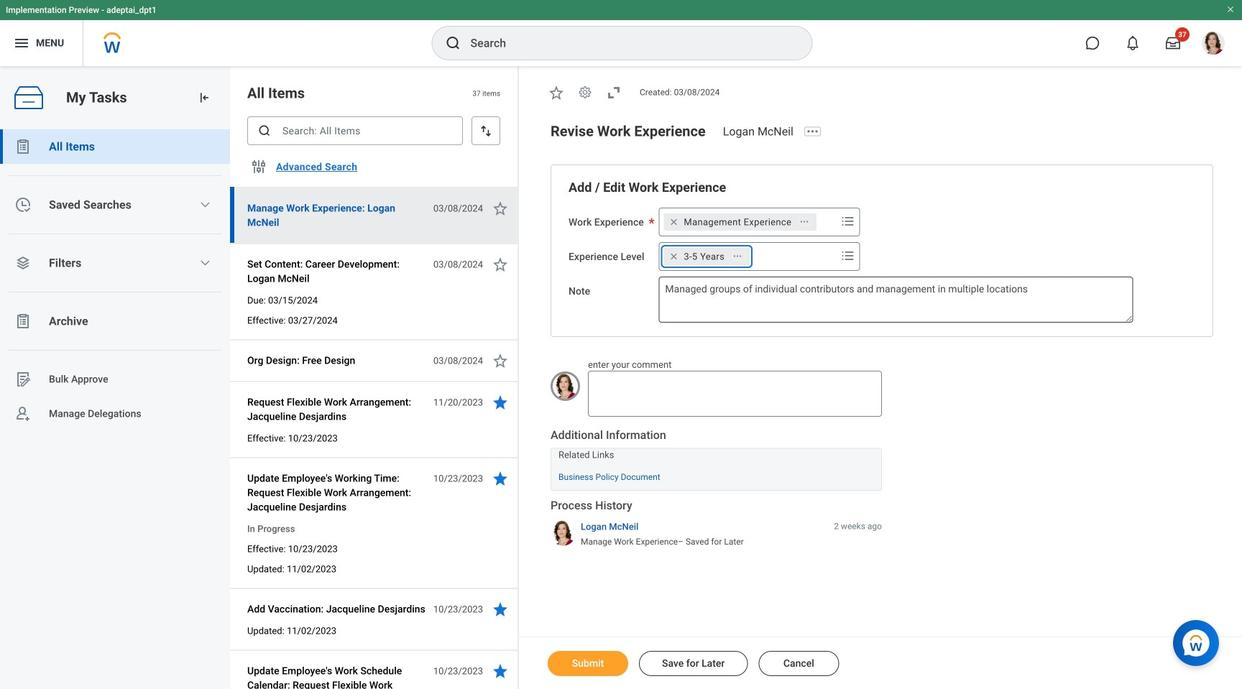 Task type: vqa. For each thing, say whether or not it's contained in the screenshot.
'GEAR' image
yes



Task type: locate. For each thing, give the bounding box(es) containing it.
0 vertical spatial chevron down image
[[199, 199, 211, 211]]

gear image
[[578, 85, 593, 100]]

profile logan mcneil image
[[1202, 32, 1225, 58]]

transformation import image
[[197, 91, 211, 105]]

group
[[569, 179, 1196, 323]]

3-5 years, press delete to clear value. option
[[664, 248, 750, 265]]

star image
[[492, 200, 509, 217], [492, 256, 509, 273], [492, 470, 509, 488], [492, 601, 509, 618]]

1 chevron down image from the top
[[199, 199, 211, 211]]

fullscreen image
[[606, 84, 623, 101]]

clipboard image
[[14, 313, 32, 330]]

2 chevron down image from the top
[[199, 257, 211, 269]]

clipboard image
[[14, 138, 32, 155]]

clock check image
[[14, 196, 32, 214]]

rename image
[[14, 371, 32, 388]]

list
[[0, 129, 230, 432]]

x small image
[[667, 215, 681, 229]]

search image
[[445, 35, 462, 52]]

4 star image from the top
[[492, 601, 509, 618]]

None text field
[[659, 277, 1134, 323]]

chevron down image
[[199, 199, 211, 211], [199, 257, 211, 269]]

logan mcneil element
[[723, 125, 803, 138]]

3 star image from the top
[[492, 470, 509, 488]]

1 vertical spatial chevron down image
[[199, 257, 211, 269]]

perspective image
[[14, 255, 32, 272]]

star image
[[548, 84, 565, 101], [492, 352, 509, 370], [492, 394, 509, 411], [492, 663, 509, 680]]

management experience, press delete to clear value. option
[[664, 213, 817, 231]]

prompts image
[[840, 247, 857, 265]]

2 star image from the top
[[492, 256, 509, 273]]

prompts image
[[840, 213, 857, 230]]

search image
[[257, 124, 272, 138]]

configure image
[[250, 158, 268, 175]]

None text field
[[588, 371, 882, 417]]

employee's photo (logan mcneil) image
[[551, 372, 580, 401]]

inbox large image
[[1167, 36, 1181, 50]]

banner
[[0, 0, 1243, 66]]



Task type: describe. For each thing, give the bounding box(es) containing it.
1 star image from the top
[[492, 200, 509, 217]]

3-5 years element
[[684, 250, 725, 263]]

Search Workday  search field
[[471, 27, 783, 59]]

user plus image
[[14, 406, 32, 423]]

chevron down image for clock check icon
[[199, 199, 211, 211]]

action bar region
[[519, 637, 1243, 690]]

additional information region
[[551, 428, 882, 491]]

chevron down image for perspective icon
[[199, 257, 211, 269]]

Search: All Items text field
[[247, 117, 463, 145]]

item list element
[[230, 66, 519, 690]]

sort image
[[479, 124, 493, 138]]

related actions image
[[800, 217, 810, 227]]

management experience element
[[684, 216, 792, 229]]

close environment banner image
[[1227, 5, 1236, 14]]

related actions image
[[733, 251, 743, 262]]

justify image
[[13, 35, 30, 52]]

notifications large image
[[1126, 36, 1141, 50]]

process history region
[[551, 499, 882, 553]]

x small image
[[667, 249, 681, 264]]



